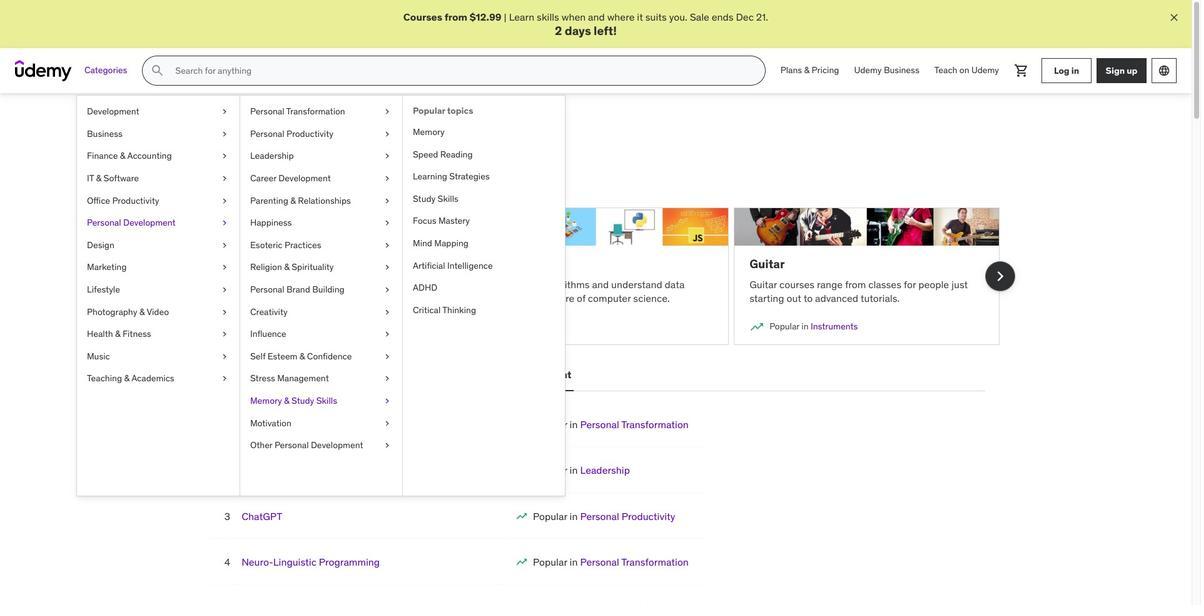 Task type: vqa. For each thing, say whether or not it's contained in the screenshot.
THE ARTIFICIAL
yes



Task type: describe. For each thing, give the bounding box(es) containing it.
1 horizontal spatial personal productivity link
[[581, 511, 676, 523]]

it
[[87, 173, 94, 184]]

0 horizontal spatial topics
[[355, 123, 400, 143]]

1 vertical spatial personal transformation link
[[581, 419, 689, 431]]

adhd
[[413, 282, 438, 294]]

left!
[[594, 23, 617, 38]]

intelligence
[[448, 260, 493, 271]]

choose a language image
[[1159, 65, 1171, 77]]

classes
[[869, 278, 902, 291]]

esoteric practices
[[250, 240, 321, 251]]

& for study
[[284, 396, 290, 407]]

udemy business
[[855, 65, 920, 76]]

popular in image
[[516, 557, 528, 569]]

you.
[[670, 11, 688, 23]]

sale
[[690, 11, 710, 23]]

learn inside courses from $12.99 | learn skills when and where it suits you. sale ends dec 21. 2 days left!
[[509, 11, 535, 23]]

use
[[208, 278, 225, 291]]

xsmall image for memory & study skills
[[382, 396, 392, 408]]

mind mapping link
[[403, 233, 565, 255]]

popular in personal productivity
[[533, 511, 676, 523]]

development link
[[77, 101, 240, 123]]

log in
[[1055, 65, 1080, 76]]

learning strategies
[[413, 171, 490, 182]]

memory for memory
[[413, 126, 445, 138]]

memory for memory & study skills
[[250, 396, 282, 407]]

chatgpt
[[242, 511, 282, 523]]

just
[[952, 278, 969, 291]]

xsmall image for creativity
[[382, 306, 392, 319]]

brand
[[287, 284, 310, 295]]

close image
[[1169, 11, 1181, 24]]

3
[[225, 511, 230, 523]]

design button
[[354, 361, 393, 391]]

& for video
[[139, 306, 145, 318]]

influence link
[[240, 324, 403, 346]]

topics inside memory & study skills element
[[447, 105, 474, 117]]

xsmall image for other personal development
[[382, 440, 392, 452]]

in inside log in "link"
[[1072, 65, 1080, 76]]

personal transformation
[[250, 106, 345, 117]]

popular in data & analytics
[[228, 321, 332, 333]]

development button
[[276, 361, 344, 391]]

2
[[555, 23, 562, 38]]

1 vertical spatial skills
[[451, 159, 473, 172]]

in down 'popular in leadership'
[[570, 511, 578, 523]]

self esteem & confidence
[[250, 351, 352, 362]]

xsmall image for self esteem & confidence
[[382, 351, 392, 363]]

stress
[[250, 373, 275, 385]]

xsmall image for development
[[220, 106, 230, 118]]

guitar for guitar
[[750, 257, 785, 272]]

productivity for office productivity
[[112, 195, 159, 206]]

adhd link
[[403, 277, 565, 300]]

practices
[[285, 240, 321, 251]]

1 vertical spatial study
[[292, 396, 314, 407]]

religion
[[250, 262, 282, 273]]

to left teach
[[323, 278, 332, 291]]

development inside development button
[[278, 369, 342, 381]]

development inside development link
[[87, 106, 139, 117]]

accounting
[[127, 150, 172, 162]]

popular in leadership
[[533, 465, 630, 477]]

design for design button
[[357, 369, 390, 381]]

existing
[[413, 159, 448, 172]]

& for accounting
[[120, 150, 125, 162]]

coach
[[261, 419, 289, 431]]

up
[[1128, 65, 1138, 76]]

xsmall image for photography & video
[[220, 306, 230, 319]]

sign
[[1106, 65, 1126, 76]]

xsmall image for business
[[220, 128, 230, 140]]

marketing
[[87, 262, 127, 273]]

teaching & academics link
[[77, 368, 240, 391]]

1 horizontal spatial popular in image
[[516, 511, 528, 523]]

development inside "career development" link
[[279, 173, 331, 184]]

xsmall image for finance & accounting
[[220, 150, 230, 163]]

trending
[[287, 123, 352, 143]]

skills inside courses from $12.99 | learn skills when and where it suits you. sale ends dec 21. 2 days left!
[[537, 11, 560, 23]]

when
[[562, 11, 586, 23]]

popular in image for machine learning
[[208, 320, 223, 335]]

learn for popular and trending topics
[[192, 159, 217, 172]]

xsmall image for marketing
[[220, 262, 230, 274]]

xsmall image for influence
[[382, 329, 392, 341]]

mind
[[413, 238, 433, 249]]

artificial
[[413, 260, 445, 271]]

advanced
[[816, 292, 859, 305]]

learn for algorithms
[[479, 278, 504, 291]]

3 cell from the top
[[533, 511, 676, 523]]

in right popular in icon
[[570, 557, 578, 569]]

bestselling button
[[207, 361, 266, 391]]

days
[[565, 23, 591, 38]]

computers
[[361, 278, 409, 291]]

neuro-
[[242, 557, 273, 569]]

Search for anything text field
[[173, 60, 750, 81]]

learning inside carousel element
[[258, 257, 308, 272]]

design for design link
[[87, 240, 114, 251]]

machine
[[208, 257, 256, 272]]

xsmall image for it & software
[[220, 173, 230, 185]]

development inside personal development link
[[123, 217, 176, 229]]

xsmall image for stress management
[[382, 373, 392, 386]]

to right how
[[433, 278, 442, 291]]

or
[[342, 159, 351, 172]]

artificial intelligence
[[413, 260, 493, 271]]

personal development for personal development link
[[87, 217, 176, 229]]

finance
[[87, 150, 118, 162]]

and inside courses from $12.99 | learn skills when and where it suits you. sale ends dec 21. 2 days left!
[[588, 11, 605, 23]]

1 vertical spatial and
[[255, 123, 284, 143]]

learn something completely new or improve your existing skills
[[192, 159, 473, 172]]

popular in instruments
[[770, 321, 858, 333]]

other personal development
[[250, 440, 363, 451]]

teaching & academics
[[87, 373, 174, 385]]

in up 'popular in leadership'
[[570, 419, 578, 431]]

critical thinking
[[413, 305, 476, 316]]

development inside personal development button
[[508, 369, 572, 381]]

health & fitness
[[87, 329, 151, 340]]

understand
[[612, 278, 663, 291]]

life coach training link
[[242, 419, 327, 431]]

4 cell from the top
[[533, 557, 689, 569]]

core
[[555, 292, 575, 305]]

spirituality
[[292, 262, 334, 273]]

focus mastery link
[[403, 211, 565, 233]]

study skills
[[413, 193, 459, 205]]

udemy image
[[15, 60, 72, 81]]

how
[[412, 278, 430, 291]]

0 vertical spatial personal transformation link
[[240, 101, 403, 123]]

marketing link
[[77, 257, 240, 279]]

teaching
[[87, 373, 122, 385]]

0 horizontal spatial personal productivity link
[[240, 123, 403, 145]]

1 cell from the top
[[533, 419, 689, 431]]

your
[[392, 159, 411, 172]]

photography & video
[[87, 306, 169, 318]]

xsmall image for design
[[220, 240, 230, 252]]

it
[[637, 11, 643, 23]]

from inside guitar courses range from classes for people just starting out to advanced tutorials.
[[846, 278, 867, 291]]

learn to build algorithms and understand data structures at the core of computer science.
[[479, 278, 685, 305]]

sign up
[[1106, 65, 1138, 76]]

mind mapping
[[413, 238, 469, 249]]

1 udemy from the left
[[855, 65, 882, 76]]

speed reading
[[413, 149, 473, 160]]

0 vertical spatial transformation
[[286, 106, 345, 117]]

2 vertical spatial transformation
[[622, 557, 689, 569]]

& inside carousel element
[[289, 321, 295, 333]]

religion & spirituality
[[250, 262, 334, 273]]

probability
[[273, 278, 320, 291]]

artificial intelligence link
[[403, 255, 565, 277]]

speed reading link
[[403, 144, 565, 166]]

photography & video link
[[77, 301, 240, 324]]

sign up link
[[1097, 58, 1147, 83]]

neuro-linguistic programming link
[[242, 557, 380, 569]]

log
[[1055, 65, 1070, 76]]

popular inside memory & study skills element
[[413, 105, 445, 117]]

stress management link
[[240, 368, 403, 391]]

categories
[[85, 65, 127, 76]]

teach
[[935, 65, 958, 76]]

xsmall image for happiness
[[382, 217, 392, 230]]

xsmall image for personal development
[[220, 217, 230, 230]]

0 vertical spatial leadership link
[[240, 145, 403, 168]]



Task type: locate. For each thing, give the bounding box(es) containing it.
1 vertical spatial personal development
[[464, 369, 572, 381]]

2 vertical spatial learn
[[479, 278, 504, 291]]

xsmall image inside personal productivity link
[[382, 128, 392, 140]]

business inside udemy business link
[[884, 65, 920, 76]]

popular in personal transformation up 'popular in leadership'
[[533, 419, 689, 431]]

it & software
[[87, 173, 139, 184]]

1 vertical spatial business
[[87, 128, 123, 139]]

udemy right pricing
[[855, 65, 882, 76]]

xsmall image inside stress management link
[[382, 373, 392, 386]]

where
[[608, 11, 635, 23]]

1 horizontal spatial skills
[[537, 11, 560, 23]]

xsmall image inside other personal development link
[[382, 440, 392, 452]]

transformation
[[286, 106, 345, 117], [622, 419, 689, 431], [622, 557, 689, 569]]

personal development for personal development button
[[464, 369, 572, 381]]

xsmall image inside teaching & academics link
[[220, 373, 230, 386]]

udemy right on
[[972, 65, 1000, 76]]

1 horizontal spatial study
[[413, 193, 436, 205]]

& right finance at the left
[[120, 150, 125, 162]]

0 vertical spatial popular in personal transformation
[[533, 419, 689, 431]]

2 vertical spatial personal transformation link
[[581, 557, 689, 569]]

memory & study skills link
[[240, 391, 403, 413]]

out
[[787, 292, 802, 305]]

popular in image down the learn
[[208, 320, 223, 335]]

1 vertical spatial skills
[[317, 396, 337, 407]]

0 horizontal spatial leadership link
[[240, 145, 403, 168]]

memory down stress
[[250, 396, 282, 407]]

chatgpt link
[[242, 511, 282, 523]]

2 popular in personal transformation from the top
[[533, 557, 689, 569]]

design down self esteem & confidence link
[[357, 369, 390, 381]]

1 vertical spatial design
[[357, 369, 390, 381]]

0 horizontal spatial learning
[[258, 257, 308, 272]]

0 vertical spatial learn
[[509, 11, 535, 23]]

& up the probability
[[284, 262, 290, 273]]

courses from $12.99 | learn skills when and where it suits you. sale ends dec 21. 2 days left!
[[404, 11, 769, 38]]

and up computer
[[592, 278, 609, 291]]

study down management
[[292, 396, 314, 407]]

learn inside learn to build algorithms and understand data structures at the core of computer science.
[[479, 278, 504, 291]]

2 horizontal spatial productivity
[[622, 511, 676, 523]]

business inside business link
[[87, 128, 123, 139]]

leadership link up popular in personal productivity
[[581, 465, 630, 477]]

leadership link down the trending
[[240, 145, 403, 168]]

0 horizontal spatial productivity
[[112, 195, 159, 206]]

5 cell from the top
[[533, 603, 689, 606]]

0 horizontal spatial leadership
[[250, 150, 294, 162]]

xsmall image inside creativity link
[[382, 306, 392, 319]]

1 vertical spatial productivity
[[112, 195, 159, 206]]

skills down the learning strategies
[[438, 193, 459, 205]]

self esteem & confidence link
[[240, 346, 403, 368]]

focus
[[413, 216, 437, 227]]

shopping cart with 0 items image
[[1015, 63, 1030, 78]]

0 horizontal spatial popular in image
[[208, 320, 223, 335]]

learn right |
[[509, 11, 535, 23]]

life
[[242, 419, 258, 431]]

office
[[87, 195, 110, 206]]

xsmall image for lifestyle
[[220, 284, 230, 296]]

1 horizontal spatial memory
[[413, 126, 445, 138]]

0 vertical spatial from
[[445, 11, 468, 23]]

0 vertical spatial leadership
[[250, 150, 294, 162]]

learn
[[208, 292, 230, 305]]

to up "structures"
[[506, 278, 516, 291]]

1 vertical spatial guitar
[[750, 278, 778, 291]]

xsmall image inside it & software link
[[220, 173, 230, 185]]

xsmall image inside business link
[[220, 128, 230, 140]]

personal brand building
[[250, 284, 345, 295]]

and up left!
[[588, 11, 605, 23]]

popular
[[413, 105, 445, 117], [192, 123, 253, 143], [228, 321, 257, 333], [770, 321, 800, 333], [533, 419, 568, 431], [533, 465, 568, 477], [533, 511, 568, 523], [533, 557, 568, 569]]

business left teach
[[884, 65, 920, 76]]

xsmall image for music
[[220, 351, 230, 363]]

personal inside button
[[464, 369, 506, 381]]

in left instruments
[[802, 321, 809, 333]]

personal development inside button
[[464, 369, 572, 381]]

0 horizontal spatial udemy
[[855, 65, 882, 76]]

guitar
[[750, 257, 785, 272], [750, 278, 778, 291]]

xsmall image for religion & spirituality
[[382, 262, 392, 274]]

& down the stress management
[[284, 396, 290, 407]]

from inside courses from $12.99 | learn skills when and where it suits you. sale ends dec 21. 2 days left!
[[445, 11, 468, 23]]

from left $12.99
[[445, 11, 468, 23]]

xsmall image inside marketing link
[[220, 262, 230, 274]]

xsmall image inside the memory & study skills link
[[382, 396, 392, 408]]

xsmall image inside parenting & relationships link
[[382, 195, 392, 207]]

building
[[312, 284, 345, 295]]

categories button
[[77, 56, 135, 86]]

management
[[277, 373, 329, 385]]

topics up improve
[[355, 123, 400, 143]]

learning down speed
[[413, 171, 448, 182]]

personal development
[[87, 217, 176, 229], [464, 369, 572, 381]]

learn up "structures"
[[479, 278, 504, 291]]

0 horizontal spatial business
[[87, 128, 123, 139]]

to inside learn to build algorithms and understand data structures at the core of computer science.
[[506, 278, 516, 291]]

at
[[527, 292, 536, 305]]

1 vertical spatial learning
[[258, 257, 308, 272]]

1 vertical spatial leadership
[[581, 465, 630, 477]]

2 horizontal spatial popular in image
[[750, 320, 765, 335]]

0 vertical spatial skills
[[438, 193, 459, 205]]

ends
[[712, 11, 734, 23]]

leadership up popular in personal productivity
[[581, 465, 630, 477]]

0 vertical spatial personal development
[[87, 217, 176, 229]]

1 vertical spatial personal productivity link
[[581, 511, 676, 523]]

& for spirituality
[[284, 262, 290, 273]]

dec
[[736, 11, 754, 23]]

learning inside memory & study skills element
[[413, 171, 448, 182]]

next image
[[991, 267, 1011, 287]]

0 horizontal spatial from
[[232, 292, 253, 305]]

1 horizontal spatial leadership
[[581, 465, 630, 477]]

business
[[884, 65, 920, 76], [87, 128, 123, 139]]

thinking
[[443, 305, 476, 316]]

2 horizontal spatial learn
[[509, 11, 535, 23]]

1 horizontal spatial leadership link
[[581, 465, 630, 477]]

0 vertical spatial skills
[[537, 11, 560, 23]]

xsmall image for personal productivity
[[382, 128, 392, 140]]

xsmall image for parenting & relationships
[[382, 195, 392, 207]]

xsmall image inside influence link
[[382, 329, 392, 341]]

0 vertical spatial study
[[413, 193, 436, 205]]

skills
[[438, 193, 459, 205], [317, 396, 337, 407]]

xsmall image
[[382, 106, 392, 118], [382, 128, 392, 140], [220, 195, 230, 207], [382, 195, 392, 207], [382, 217, 392, 230], [220, 240, 230, 252], [382, 262, 392, 274], [382, 329, 392, 341], [220, 351, 230, 363], [220, 373, 230, 386], [382, 373, 392, 386], [382, 440, 392, 452]]

1 vertical spatial from
[[846, 278, 867, 291]]

2 vertical spatial productivity
[[622, 511, 676, 523]]

0 vertical spatial design
[[87, 240, 114, 251]]

21.
[[757, 11, 769, 23]]

business up finance at the left
[[87, 128, 123, 139]]

0 vertical spatial memory
[[413, 126, 445, 138]]

1 vertical spatial popular in personal transformation
[[533, 557, 689, 569]]

xsmall image inside health & fitness "link"
[[220, 329, 230, 341]]

skills
[[537, 11, 560, 23], [451, 159, 473, 172]]

popular in personal transformation for personal transformation link to the middle
[[533, 419, 689, 431]]

0 vertical spatial business
[[884, 65, 920, 76]]

finance & accounting link
[[77, 145, 240, 168]]

to right "out"
[[804, 292, 813, 305]]

& for academics
[[124, 373, 130, 385]]

build
[[518, 278, 540, 291]]

carousel element
[[192, 193, 1016, 361]]

1 horizontal spatial productivity
[[287, 128, 334, 139]]

0 vertical spatial and
[[588, 11, 605, 23]]

xsmall image for health & fitness
[[220, 329, 230, 341]]

1 horizontal spatial topics
[[447, 105, 474, 117]]

2 horizontal spatial from
[[846, 278, 867, 291]]

memory up speed
[[413, 126, 445, 138]]

& right health
[[115, 329, 121, 340]]

personal productivity link
[[240, 123, 403, 145], [581, 511, 676, 523]]

algorithms
[[479, 257, 542, 272]]

popular in personal transformation down popular in personal productivity
[[533, 557, 689, 569]]

starting
[[750, 292, 785, 305]]

0 horizontal spatial skills
[[451, 159, 473, 172]]

parenting
[[250, 195, 288, 206]]

the
[[538, 292, 553, 305]]

1 horizontal spatial business
[[884, 65, 920, 76]]

from down statistical
[[232, 292, 253, 305]]

cell
[[533, 419, 689, 431], [533, 465, 630, 477], [533, 511, 676, 523], [533, 557, 689, 569], [533, 603, 689, 606]]

log in link
[[1042, 58, 1092, 83]]

religion & spirituality link
[[240, 257, 403, 279]]

1 guitar from the top
[[750, 257, 785, 272]]

popular in image
[[208, 320, 223, 335], [750, 320, 765, 335], [516, 511, 528, 523]]

finance & accounting
[[87, 150, 172, 162]]

0 vertical spatial personal productivity link
[[240, 123, 403, 145]]

xsmall image inside leadership link
[[382, 150, 392, 163]]

to inside guitar courses range from classes for people just starting out to advanced tutorials.
[[804, 292, 813, 305]]

1 horizontal spatial learn
[[479, 278, 504, 291]]

& for pricing
[[805, 65, 810, 76]]

& right teaching
[[124, 373, 130, 385]]

1 vertical spatial transformation
[[622, 419, 689, 431]]

1 horizontal spatial personal development
[[464, 369, 572, 381]]

xsmall image inside 'esoteric practices' link
[[382, 240, 392, 252]]

study
[[413, 193, 436, 205], [292, 396, 314, 407]]

& down career development
[[291, 195, 296, 206]]

productivity
[[287, 128, 334, 139], [112, 195, 159, 206], [622, 511, 676, 523]]

1 vertical spatial learn
[[192, 159, 217, 172]]

and down personal transformation
[[255, 123, 284, 143]]

1 horizontal spatial skills
[[438, 193, 459, 205]]

0 horizontal spatial design
[[87, 240, 114, 251]]

xsmall image for leadership
[[382, 150, 392, 163]]

parenting & relationships
[[250, 195, 351, 206]]

xsmall image for teaching & academics
[[220, 373, 230, 386]]

2 udemy from the left
[[972, 65, 1000, 76]]

0 vertical spatial topics
[[447, 105, 474, 117]]

office productivity
[[87, 195, 159, 206]]

udemy
[[855, 65, 882, 76], [972, 65, 1000, 76]]

from inside "use statistical probability to teach computers how to learn from data."
[[232, 292, 253, 305]]

leadership up career
[[250, 150, 294, 162]]

plans & pricing
[[781, 65, 840, 76]]

career
[[250, 173, 277, 184]]

& for software
[[96, 173, 102, 184]]

software
[[104, 173, 139, 184]]

0 vertical spatial guitar
[[750, 257, 785, 272]]

topics up memory link
[[447, 105, 474, 117]]

1 vertical spatial leadership link
[[581, 465, 630, 477]]

& left video
[[139, 306, 145, 318]]

1 horizontal spatial udemy
[[972, 65, 1000, 76]]

& right plans
[[805, 65, 810, 76]]

1 horizontal spatial from
[[445, 11, 468, 23]]

influence
[[250, 329, 286, 340]]

2 guitar from the top
[[750, 278, 778, 291]]

training
[[291, 419, 327, 431]]

4
[[225, 557, 230, 569]]

study skills link
[[403, 188, 565, 211]]

video
[[147, 306, 169, 318]]

personal transformation link
[[240, 101, 403, 123], [581, 419, 689, 431], [581, 557, 689, 569]]

instruments
[[811, 321, 858, 333]]

xsmall image inside personal brand building link
[[382, 284, 392, 296]]

1 vertical spatial topics
[[355, 123, 400, 143]]

xsmall image inside design link
[[220, 240, 230, 252]]

xsmall image inside office productivity link
[[220, 195, 230, 207]]

from up advanced
[[846, 278, 867, 291]]

popular in image down starting
[[750, 320, 765, 335]]

& inside "link"
[[115, 329, 121, 340]]

xsmall image inside motivation link
[[382, 418, 392, 430]]

memory link
[[403, 121, 565, 144]]

0 horizontal spatial memory
[[250, 396, 282, 407]]

study up focus
[[413, 193, 436, 205]]

0 horizontal spatial personal development
[[87, 217, 176, 229]]

0 horizontal spatial skills
[[317, 396, 337, 407]]

xsmall image inside lifestyle link
[[220, 284, 230, 296]]

xsmall image inside music link
[[220, 351, 230, 363]]

data
[[665, 278, 685, 291]]

in right log
[[1072, 65, 1080, 76]]

productivity for personal productivity
[[287, 128, 334, 139]]

courses
[[404, 11, 443, 23]]

design up 'marketing'
[[87, 240, 114, 251]]

0 vertical spatial learning
[[413, 171, 448, 182]]

development inside other personal development link
[[311, 440, 363, 451]]

in left the data
[[260, 321, 267, 333]]

of
[[577, 292, 586, 305]]

development
[[87, 106, 139, 117], [279, 173, 331, 184], [123, 217, 176, 229], [278, 369, 342, 381], [508, 369, 572, 381], [311, 440, 363, 451]]

learn left something
[[192, 159, 217, 172]]

2 vertical spatial from
[[232, 292, 253, 305]]

memory & study skills element
[[403, 96, 565, 497]]

improve
[[353, 159, 389, 172]]

xsmall image inside development link
[[220, 106, 230, 118]]

learning down esoteric practices
[[258, 257, 308, 272]]

xsmall image for motivation
[[382, 418, 392, 430]]

0 vertical spatial productivity
[[287, 128, 334, 139]]

in up popular in personal productivity
[[570, 465, 578, 477]]

2 vertical spatial and
[[592, 278, 609, 291]]

1 horizontal spatial design
[[357, 369, 390, 381]]

xsmall image
[[220, 106, 230, 118], [220, 128, 230, 140], [220, 150, 230, 163], [382, 150, 392, 163], [220, 173, 230, 185], [382, 173, 392, 185], [220, 217, 230, 230], [382, 240, 392, 252], [220, 262, 230, 274], [220, 284, 230, 296], [382, 284, 392, 296], [220, 306, 230, 319], [382, 306, 392, 319], [220, 329, 230, 341], [382, 351, 392, 363], [382, 396, 392, 408], [382, 418, 392, 430]]

1 horizontal spatial learning
[[413, 171, 448, 182]]

udemy business link
[[847, 56, 928, 86]]

music link
[[77, 346, 240, 368]]

critical
[[413, 305, 441, 316]]

relationships
[[298, 195, 351, 206]]

from
[[445, 11, 468, 23], [846, 278, 867, 291], [232, 292, 253, 305]]

xsmall image for office productivity
[[220, 195, 230, 207]]

xsmall image inside happiness link
[[382, 217, 392, 230]]

popular in image for guitar
[[750, 320, 765, 335]]

range
[[817, 278, 843, 291]]

learning strategies link
[[403, 166, 565, 188]]

xsmall image inside self esteem & confidence link
[[382, 351, 392, 363]]

& right esteem
[[300, 351, 305, 362]]

new
[[321, 159, 340, 172]]

something
[[220, 159, 267, 172]]

leadership link
[[240, 145, 403, 168], [581, 465, 630, 477]]

xsmall image for personal brand building
[[382, 284, 392, 296]]

0 horizontal spatial study
[[292, 396, 314, 407]]

career development link
[[240, 168, 403, 190]]

learn
[[509, 11, 535, 23], [192, 159, 217, 172], [479, 278, 504, 291]]

& right the data
[[289, 321, 295, 333]]

guitar courses range from classes for people just starting out to advanced tutorials.
[[750, 278, 969, 305]]

0 horizontal spatial learn
[[192, 159, 217, 172]]

motivation
[[250, 418, 292, 429]]

memory & study skills
[[250, 396, 337, 407]]

personal development link
[[77, 212, 240, 235]]

xsmall image for personal transformation
[[382, 106, 392, 118]]

1 popular in personal transformation from the top
[[533, 419, 689, 431]]

xsmall image inside finance & accounting link
[[220, 150, 230, 163]]

xsmall image inside religion & spirituality link
[[382, 262, 392, 274]]

popular in image up popular in icon
[[516, 511, 528, 523]]

xsmall image inside photography & video link
[[220, 306, 230, 319]]

topics
[[447, 105, 474, 117], [355, 123, 400, 143]]

pricing
[[812, 65, 840, 76]]

popular in personal transformation for personal transformation link to the bottom
[[533, 557, 689, 569]]

submit search image
[[150, 63, 165, 78]]

other personal development link
[[240, 435, 403, 457]]

skills down stress management link
[[317, 396, 337, 407]]

and
[[588, 11, 605, 23], [255, 123, 284, 143], [592, 278, 609, 291]]

& for relationships
[[291, 195, 296, 206]]

xsmall image for career development
[[382, 173, 392, 185]]

and inside learn to build algorithms and understand data structures at the core of computer science.
[[592, 278, 609, 291]]

design inside button
[[357, 369, 390, 381]]

business link
[[77, 123, 240, 145]]

instruments link
[[811, 321, 858, 333]]

1 vertical spatial memory
[[250, 396, 282, 407]]

& right it
[[96, 173, 102, 184]]

xsmall image for esoteric practices
[[382, 240, 392, 252]]

& for fitness
[[115, 329, 121, 340]]

2 cell from the top
[[533, 465, 630, 477]]

xsmall image inside personal development link
[[220, 217, 230, 230]]

happiness link
[[240, 212, 403, 235]]

guitar for guitar courses range from classes for people just starting out to advanced tutorials.
[[750, 278, 778, 291]]

guitar inside guitar courses range from classes for people just starting out to advanced tutorials.
[[750, 278, 778, 291]]

xsmall image inside "career development" link
[[382, 173, 392, 185]]



